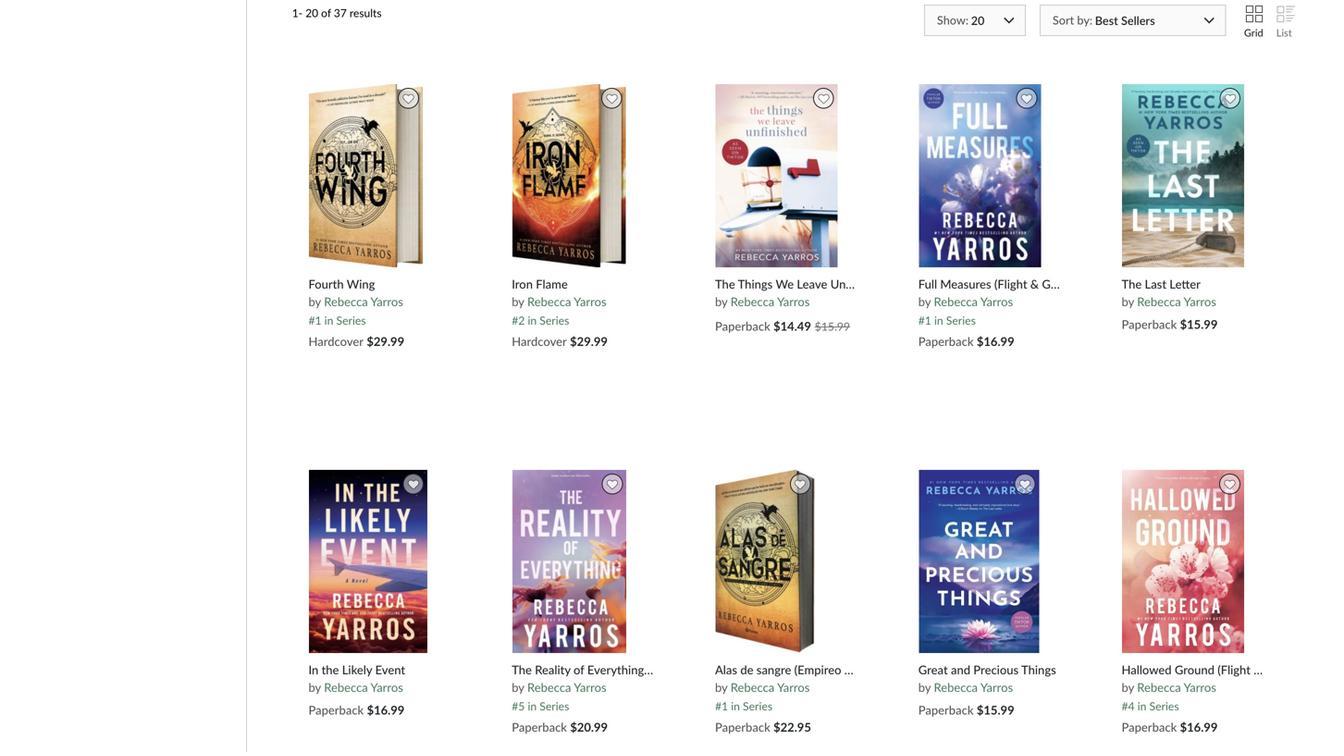 Task type: describe. For each thing, give the bounding box(es) containing it.
yarros inside in the likely event by rebecca yarros paperback $16.99
[[371, 680, 403, 695]]

#4 in series link
[[1122, 695, 1180, 713]]

#5
[[512, 700, 525, 713]]

of for everything…
[[574, 663, 585, 678]]

the last letter by rebecca yarros paperback $15.99
[[1122, 277, 1218, 332]]

$29.99 for fourth wing
[[367, 334, 405, 349]]

rebecca inside great and precious things by rebecca yarros paperback $15.99
[[934, 680, 978, 695]]

last
[[1145, 277, 1167, 292]]

paperback $14.49 $15.99
[[715, 319, 851, 333]]

full
[[919, 277, 938, 292]]

great and precious things link
[[919, 663, 1062, 678]]

0 horizontal spatial 20
[[306, 6, 318, 19]]

things inside the things we leave unfinished by rebecca yarros
[[738, 277, 773, 292]]

#1 for alas de sangre (empireo 1) /…
[[715, 700, 728, 713]]

paperback inside alas de sangre (empireo 1) /… by rebecca yarros #1 in series paperback $22.95
[[715, 720, 771, 735]]

1-
[[292, 6, 303, 19]]

full measures (flight & glory … by rebecca yarros #1 in series paperback $16.99
[[919, 277, 1083, 349]]

rebecca inside the reality of everything… by rebecca yarros #5 in series paperback $20.99
[[528, 680, 572, 695]]

hallowed ground (flight &… by rebecca yarros #4 in series paperback $16.99
[[1122, 663, 1272, 735]]

by inside the last letter by rebecca yarros paperback $15.99
[[1122, 294, 1135, 309]]

fourth wing link
[[309, 277, 452, 292]]

the for the last letter
[[1122, 277, 1142, 292]]

title: alas de sangre (empireo 1) / fourth wing (the empyrean, 1), author: rebecca yarros image
[[715, 469, 816, 654]]

#1 inside 'fourth wing by rebecca yarros #1 in series hardcover $29.99'
[[309, 314, 322, 327]]

&
[[1031, 277, 1039, 292]]

sellers
[[1122, 13, 1156, 27]]

the last letter link
[[1122, 277, 1266, 292]]

in inside 'fourth wing by rebecca yarros #1 in series hardcover $29.99'
[[325, 314, 334, 327]]

yarros inside the things we leave unfinished by rebecca yarros
[[778, 294, 810, 309]]

#1 in series link for wing
[[309, 309, 366, 327]]

rebecca yarros link for great and precious things
[[934, 680, 1014, 695]]

rebecca inside alas de sangre (empireo 1) /… by rebecca yarros #1 in series paperback $22.95
[[731, 680, 775, 695]]

title: full measures (flight & glory #1), author: rebecca yarros image
[[918, 83, 1042, 268]]

by inside in the likely event by rebecca yarros paperback $16.99
[[309, 680, 321, 695]]

in inside the reality of everything… by rebecca yarros #5 in series paperback $20.99
[[528, 700, 537, 713]]

title: in the likely event, author: rebecca yarros image
[[308, 469, 429, 654]]

1 horizontal spatial 20
[[972, 13, 985, 27]]

list link
[[1277, 5, 1293, 39]]

rebecca yarros link for in the likely event
[[324, 680, 403, 695]]

the things we leave unfinished by rebecca yarros
[[715, 277, 888, 309]]

iron flame by rebecca yarros #2 in series hardcover $29.99
[[512, 277, 608, 349]]

$22.95
[[774, 720, 812, 735]]

alas
[[715, 663, 738, 678]]

by inside hallowed ground (flight &… by rebecca yarros #4 in series paperback $16.99
[[1122, 680, 1135, 695]]

great and precious things by rebecca yarros paperback $15.99
[[919, 663, 1057, 718]]

old price was $15.99 element
[[815, 320, 851, 333]]

#2
[[512, 314, 525, 327]]

paperback inside in the likely event by rebecca yarros paperback $16.99
[[309, 703, 364, 718]]

hardcover for fourth
[[309, 334, 364, 349]]

$20.99
[[570, 720, 608, 735]]

rebecca yarros link for the last letter
[[1138, 294, 1217, 309]]

#2 in series link
[[512, 309, 570, 327]]

we
[[776, 277, 794, 292]]

#1 for full measures (flight & glory …
[[919, 314, 932, 327]]

in inside alas de sangre (empireo 1) /… by rebecca yarros #1 in series paperback $22.95
[[731, 700, 740, 713]]

yarros inside 'fourth wing by rebecca yarros #1 in series hardcover $29.99'
[[371, 294, 403, 309]]

de
[[741, 663, 754, 678]]

title: great and precious things, author: rebecca yarros image
[[918, 469, 1041, 654]]

rebecca yarros link for the reality of everything…
[[528, 680, 607, 695]]

in inside full measures (flight & glory … by rebecca yarros #1 in series paperback $16.99
[[935, 314, 944, 327]]

rebecca inside hallowed ground (flight &… by rebecca yarros #4 in series paperback $16.99
[[1138, 680, 1182, 695]]

iron flame link
[[512, 277, 656, 292]]

reality
[[535, 663, 571, 678]]

$16.99 inside full measures (flight & glory … by rebecca yarros #1 in series paperback $16.99
[[977, 334, 1015, 349]]

fourth
[[309, 277, 344, 292]]

best sellers link
[[1040, 5, 1227, 41]]

in inside iron flame by rebecca yarros #2 in series hardcover $29.99
[[528, 314, 537, 327]]

of for 37
[[321, 6, 331, 19]]

/…
[[858, 663, 873, 678]]

ground
[[1175, 663, 1215, 678]]

1)
[[845, 663, 855, 678]]

in inside hallowed ground (flight &… by rebecca yarros #4 in series paperback $16.99
[[1138, 700, 1147, 713]]

series inside alas de sangre (empireo 1) /… by rebecca yarros #1 in series paperback $22.95
[[743, 700, 773, 713]]

rebecca yarros link for alas de sangre (empireo 1) /…
[[731, 680, 810, 695]]

title: fourth wing, author: rebecca yarros image
[[308, 83, 424, 268]]

yarros inside alas de sangre (empireo 1) /… by rebecca yarros #1 in series paperback $22.95
[[778, 680, 810, 695]]

rebecca inside 'fourth wing by rebecca yarros #1 in series hardcover $29.99'
[[324, 294, 368, 309]]

grid view active image
[[1245, 5, 1262, 27]]

and
[[951, 663, 971, 678]]

37
[[334, 6, 347, 19]]

by inside the things we leave unfinished by rebecca yarros
[[715, 294, 728, 309]]

glory
[[1042, 277, 1071, 292]]

title: the reality of everything (flight & glory #5), author: rebecca yarros image
[[512, 469, 628, 654]]

#1 in series link for de
[[715, 695, 773, 713]]

$14.49
[[774, 319, 812, 333]]

rebecca inside iron flame by rebecca yarros #2 in series hardcover $29.99
[[528, 294, 572, 309]]



Task type: locate. For each thing, give the bounding box(es) containing it.
paperback down great
[[919, 703, 974, 718]]

rebecca yarros link down likely on the bottom left
[[324, 680, 403, 695]]

$15.99 down precious
[[977, 703, 1015, 718]]

0 horizontal spatial of
[[321, 6, 331, 19]]

yarros
[[371, 294, 403, 309], [574, 294, 607, 309], [778, 294, 810, 309], [981, 294, 1014, 309], [1184, 294, 1217, 309], [371, 680, 403, 695], [574, 680, 607, 695], [778, 680, 810, 695], [981, 680, 1014, 695], [1184, 680, 1217, 695]]

the
[[715, 277, 736, 292], [1122, 277, 1142, 292], [512, 663, 532, 678]]

rebecca yarros link down the measures on the top of page
[[934, 294, 1014, 309]]

$29.99 down fourth wing link
[[367, 334, 405, 349]]

$16.99 down event
[[367, 703, 405, 718]]

series right #5
[[540, 700, 570, 713]]

paperback inside hallowed ground (flight &… by rebecca yarros #4 in series paperback $16.99
[[1122, 720, 1178, 735]]

yarros down the last letter link at right top
[[1184, 294, 1217, 309]]

rebecca yarros link down sangre
[[731, 680, 810, 695]]

paperback down #5 in series link
[[512, 720, 567, 735]]

series inside hallowed ground (flight &… by rebecca yarros #4 in series paperback $16.99
[[1150, 700, 1180, 713]]

$15.99 right $14.49
[[815, 320, 851, 333]]

yarros down fourth wing link
[[371, 294, 403, 309]]

series
[[336, 314, 366, 327], [540, 314, 570, 327], [947, 314, 976, 327], [540, 700, 570, 713], [743, 700, 773, 713], [1150, 700, 1180, 713]]

title: iron flame, author: rebecca yarros image
[[512, 83, 627, 268]]

series inside 'fourth wing by rebecca yarros #1 in series hardcover $29.99'
[[336, 314, 366, 327]]

yarros inside great and precious things by rebecca yarros paperback $15.99
[[981, 680, 1014, 695]]

hardcover inside 'fourth wing by rebecca yarros #1 in series hardcover $29.99'
[[309, 334, 364, 349]]

rebecca down likely on the bottom left
[[324, 680, 368, 695]]

rebecca down de at the right of the page
[[731, 680, 775, 695]]

0 vertical spatial $16.99
[[977, 334, 1015, 349]]

everything…
[[588, 663, 653, 678]]

of inside the reality of everything… by rebecca yarros #5 in series paperback $20.99
[[574, 663, 585, 678]]

rebecca yarros link
[[324, 294, 403, 309], [528, 294, 607, 309], [731, 294, 810, 309], [934, 294, 1014, 309], [1138, 294, 1217, 309], [324, 680, 403, 695], [528, 680, 607, 695], [731, 680, 810, 695], [934, 680, 1014, 695], [1138, 680, 1217, 695]]

in
[[325, 314, 334, 327], [528, 314, 537, 327], [935, 314, 944, 327], [528, 700, 537, 713], [731, 700, 740, 713], [1138, 700, 1147, 713]]

#1 down full
[[919, 314, 932, 327]]

in down the fourth
[[325, 314, 334, 327]]

0 horizontal spatial $29.99
[[367, 334, 405, 349]]

yarros down alas de sangre (empireo 1) /… link
[[778, 680, 810, 695]]

1 horizontal spatial the
[[715, 277, 736, 292]]

rebecca up #4 in series link
[[1138, 680, 1182, 695]]

#1 inside alas de sangre (empireo 1) /… by rebecca yarros #1 in series paperback $22.95
[[715, 700, 728, 713]]

(flight
[[995, 277, 1028, 292], [1218, 663, 1251, 678]]

rebecca inside full measures (flight & glory … by rebecca yarros #1 in series paperback $16.99
[[934, 294, 978, 309]]

in right #5
[[528, 700, 537, 713]]

$15.99 inside great and precious things by rebecca yarros paperback $15.99
[[977, 703, 1015, 718]]

hardcover inside iron flame by rebecca yarros #2 in series hardcover $29.99
[[512, 334, 567, 349]]

rebecca down the measures on the top of page
[[934, 294, 978, 309]]

precious
[[974, 663, 1019, 678]]

the left we
[[715, 277, 736, 292]]

rebecca yarros link for fourth wing
[[324, 294, 403, 309]]

2 horizontal spatial $15.99
[[1181, 317, 1218, 332]]

hardcover for iron
[[512, 334, 567, 349]]

the left reality
[[512, 663, 532, 678]]

#1 in series link
[[309, 309, 366, 327], [919, 309, 976, 327], [715, 695, 773, 713]]

by inside the reality of everything… by rebecca yarros #5 in series paperback $20.99
[[512, 680, 524, 695]]

$16.99 down hallowed ground (flight &… link
[[1181, 720, 1218, 735]]

#4
[[1122, 700, 1135, 713]]

rebecca
[[324, 294, 368, 309], [528, 294, 572, 309], [731, 294, 775, 309], [934, 294, 978, 309], [1138, 294, 1182, 309], [324, 680, 368, 695], [528, 680, 572, 695], [731, 680, 775, 695], [934, 680, 978, 695], [1138, 680, 1182, 695]]

the reality of everything… link
[[512, 663, 656, 678]]

series down wing at left
[[336, 314, 366, 327]]

series down the measures on the top of page
[[947, 314, 976, 327]]

rebecca yarros link down we
[[731, 294, 810, 309]]

things
[[738, 277, 773, 292], [1022, 663, 1057, 678]]

sangre
[[757, 663, 792, 678]]

1 vertical spatial $16.99
[[367, 703, 405, 718]]

…
[[1074, 277, 1083, 292]]

0 horizontal spatial the
[[512, 663, 532, 678]]

by inside 'fourth wing by rebecca yarros #1 in series hardcover $29.99'
[[309, 294, 321, 309]]

yarros inside iron flame by rebecca yarros #2 in series hardcover $29.99
[[574, 294, 607, 309]]

1 horizontal spatial (flight
[[1218, 663, 1251, 678]]

$16.99
[[977, 334, 1015, 349], [367, 703, 405, 718], [1181, 720, 1218, 735]]

rebecca inside the last letter by rebecca yarros paperback $15.99
[[1138, 294, 1182, 309]]

#1 in series link for measures
[[919, 309, 976, 327]]

yarros inside the last letter by rebecca yarros paperback $15.99
[[1184, 294, 1217, 309]]

#1 down "alas"
[[715, 700, 728, 713]]

in
[[309, 663, 319, 678]]

$29.99 down iron flame link
[[570, 334, 608, 349]]

paperback inside full measures (flight & glory … by rebecca yarros #1 in series paperback $16.99
[[919, 334, 974, 349]]

2 horizontal spatial $16.99
[[1181, 720, 1218, 735]]

in the likely event link
[[309, 663, 452, 678]]

by inside great and precious things by rebecca yarros paperback $15.99
[[919, 680, 931, 695]]

rebecca up paperback $14.49 $15.99
[[731, 294, 775, 309]]

0 horizontal spatial (flight
[[995, 277, 1028, 292]]

2 vertical spatial $16.99
[[1181, 720, 1218, 735]]

measures
[[941, 277, 992, 292]]

by down iron
[[512, 294, 524, 309]]

$16.99 down full measures (flight & glory … link
[[977, 334, 1015, 349]]

2 hardcover from the left
[[512, 334, 567, 349]]

#1 in series link down de at the right of the page
[[715, 695, 773, 713]]

title: the last letter, author: rebecca yarros image
[[1122, 83, 1246, 268]]

(empireo
[[795, 663, 842, 678]]

yarros down precious
[[981, 680, 1014, 695]]

rebecca down last
[[1138, 294, 1182, 309]]

$16.99 inside hallowed ground (flight &… by rebecca yarros #4 in series paperback $16.99
[[1181, 720, 1218, 735]]

by down great
[[919, 680, 931, 695]]

$15.99 inside the last letter by rebecca yarros paperback $15.99
[[1181, 317, 1218, 332]]

$29.99
[[367, 334, 405, 349], [570, 334, 608, 349]]

paperback inside the reality of everything… by rebecca yarros #5 in series paperback $20.99
[[512, 720, 567, 735]]

0 horizontal spatial #1 in series link
[[309, 309, 366, 327]]

2 horizontal spatial #1
[[919, 314, 932, 327]]

2 $29.99 from the left
[[570, 334, 608, 349]]

in right the #2
[[528, 314, 537, 327]]

by
[[309, 294, 321, 309], [512, 294, 524, 309], [715, 294, 728, 309], [919, 294, 931, 309], [1122, 294, 1135, 309], [309, 680, 321, 695], [512, 680, 524, 695], [715, 680, 728, 695], [919, 680, 931, 695], [1122, 680, 1135, 695]]

series inside full measures (flight & glory … by rebecca yarros #1 in series paperback $16.99
[[947, 314, 976, 327]]

#1 inside full measures (flight & glory … by rebecca yarros #1 in series paperback $16.99
[[919, 314, 932, 327]]

list view active image
[[1277, 5, 1293, 27]]

rebecca yarros link down and
[[934, 680, 1014, 695]]

$16.99 inside in the likely event by rebecca yarros paperback $16.99
[[367, 703, 405, 718]]

the inside the things we leave unfinished by rebecca yarros
[[715, 277, 736, 292]]

list
[[1277, 26, 1293, 39]]

by inside full measures (flight & glory … by rebecca yarros #1 in series paperback $16.99
[[919, 294, 931, 309]]

by inside iron flame by rebecca yarros #2 in series hardcover $29.99
[[512, 294, 524, 309]]

paperback down full
[[919, 334, 974, 349]]

paperback
[[1122, 317, 1178, 332], [715, 319, 771, 333], [919, 334, 974, 349], [309, 703, 364, 718], [919, 703, 974, 718], [512, 720, 567, 735], [715, 720, 771, 735], [1122, 720, 1178, 735]]

by up paperback $14.49 $15.99
[[715, 294, 728, 309]]

0 horizontal spatial hardcover
[[309, 334, 364, 349]]

yarros inside hallowed ground (flight &… by rebecca yarros #4 in series paperback $16.99
[[1184, 680, 1217, 695]]

$29.99 for iron flame
[[570, 334, 608, 349]]

yarros down the things we leave unfinished link
[[778, 294, 810, 309]]

rebecca yarros link down reality
[[528, 680, 607, 695]]

by inside alas de sangre (empireo 1) /… by rebecca yarros #1 in series paperback $22.95
[[715, 680, 728, 695]]

in right #4
[[1138, 700, 1147, 713]]

$15.99 down the last letter link at right top
[[1181, 317, 1218, 332]]

yarros down event
[[371, 680, 403, 695]]

the things we leave unfinished link
[[715, 277, 888, 292]]

#5 in series link
[[512, 695, 570, 713]]

1 vertical spatial (flight
[[1218, 663, 1251, 678]]

(flight for &
[[995, 277, 1028, 292]]

alas de sangre (empireo 1) /… by rebecca yarros #1 in series paperback $22.95
[[715, 663, 873, 735]]

0 horizontal spatial #1
[[309, 314, 322, 327]]

paperback inside the last letter by rebecca yarros paperback $15.99
[[1122, 317, 1178, 332]]

event
[[375, 663, 406, 678]]

grid link
[[1245, 5, 1264, 39]]

in down full
[[935, 314, 944, 327]]

by down in at the left of the page
[[309, 680, 321, 695]]

title: hallowed ground (flight & glory #4), author: rebecca yarros image
[[1122, 469, 1246, 654]]

rebecca yarros link down wing at left
[[324, 294, 403, 309]]

rebecca down wing at left
[[324, 294, 368, 309]]

fourth wing by rebecca yarros #1 in series hardcover $29.99
[[309, 277, 405, 349]]

by up #4
[[1122, 680, 1135, 695]]

of
[[321, 6, 331, 19], [574, 663, 585, 678]]

series inside iron flame by rebecca yarros #2 in series hardcover $29.99
[[540, 314, 570, 327]]

rebecca yarros link down flame
[[528, 294, 607, 309]]

$15.99
[[1181, 317, 1218, 332], [815, 320, 851, 333], [977, 703, 1015, 718]]

rebecca yarros link for iron flame
[[528, 294, 607, 309]]

paperback left $14.49
[[715, 319, 771, 333]]

1 horizontal spatial things
[[1022, 663, 1057, 678]]

$15.99 inside paperback $14.49 $15.99
[[815, 320, 851, 333]]

rebecca yarros link for full measures (flight & glory …
[[934, 294, 1014, 309]]

the inside the reality of everything… by rebecca yarros #5 in series paperback $20.99
[[512, 663, 532, 678]]

wing
[[347, 277, 375, 292]]

#1
[[309, 314, 322, 327], [919, 314, 932, 327], [715, 700, 728, 713]]

alas de sangre (empireo 1) /… link
[[715, 663, 873, 678]]

0 horizontal spatial $16.99
[[367, 703, 405, 718]]

(flight inside full measures (flight & glory … by rebecca yarros #1 in series paperback $16.99
[[995, 277, 1028, 292]]

1 horizontal spatial $15.99
[[977, 703, 1015, 718]]

best sellers
[[1096, 13, 1156, 27]]

the reality of everything… by rebecca yarros #5 in series paperback $20.99
[[512, 663, 653, 735]]

hardcover down the #2 in series link
[[512, 334, 567, 349]]

by down the last letter link at right top
[[1122, 294, 1135, 309]]

yarros down full measures (flight & glory … link
[[981, 294, 1014, 309]]

leave
[[797, 277, 828, 292]]

(flight for &…
[[1218, 663, 1251, 678]]

20 link
[[925, 5, 1026, 41]]

paperback down #4 in series link
[[1122, 720, 1178, 735]]

0 vertical spatial (flight
[[995, 277, 1028, 292]]

iron
[[512, 277, 533, 292]]

title: the things we leave unfinished, author: rebecca yarros image
[[715, 83, 839, 268]]

1 horizontal spatial $16.99
[[977, 334, 1015, 349]]

1 vertical spatial things
[[1022, 663, 1057, 678]]

things right precious
[[1022, 663, 1057, 678]]

letter
[[1170, 277, 1201, 292]]

rebecca yarros link for the things we leave unfinished
[[731, 294, 810, 309]]

by down "alas"
[[715, 680, 728, 695]]

0 vertical spatial things
[[738, 277, 773, 292]]

yarros inside full measures (flight & glory … by rebecca yarros #1 in series paperback $16.99
[[981, 294, 1014, 309]]

grid
[[1245, 26, 1264, 39]]

the for the things we leave unfinished
[[715, 277, 736, 292]]

rebecca inside in the likely event by rebecca yarros paperback $16.99
[[324, 680, 368, 695]]

1 vertical spatial of
[[574, 663, 585, 678]]

full measures (flight & glory … link
[[919, 277, 1083, 292]]

things left we
[[738, 277, 773, 292]]

0 vertical spatial of
[[321, 6, 331, 19]]

#1 in series link down the fourth
[[309, 309, 366, 327]]

0 horizontal spatial $15.99
[[815, 320, 851, 333]]

1 horizontal spatial hardcover
[[512, 334, 567, 349]]

series down de at the right of the page
[[743, 700, 773, 713]]

$29.99 inside 'fourth wing by rebecca yarros #1 in series hardcover $29.99'
[[367, 334, 405, 349]]

flame
[[536, 277, 568, 292]]

(flight left the &
[[995, 277, 1028, 292]]

rebecca yarros link for hallowed ground (flight &…
[[1138, 680, 1217, 695]]

rebecca inside the things we leave unfinished by rebecca yarros
[[731, 294, 775, 309]]

results
[[350, 6, 382, 19]]

1- 20 of 37 results
[[292, 6, 382, 19]]

hardcover
[[309, 334, 364, 349], [512, 334, 567, 349]]

likely
[[342, 663, 372, 678]]

rebecca down and
[[934, 680, 978, 695]]

the
[[322, 663, 339, 678]]

by down the fourth
[[309, 294, 321, 309]]

great
[[919, 663, 948, 678]]

rebecca yarros link down letter
[[1138, 294, 1217, 309]]

in the likely event by rebecca yarros paperback $16.99
[[309, 663, 406, 718]]

0 horizontal spatial things
[[738, 277, 773, 292]]

&…
[[1254, 663, 1272, 678]]

hallowed
[[1122, 663, 1172, 678]]

the left last
[[1122, 277, 1142, 292]]

2 horizontal spatial the
[[1122, 277, 1142, 292]]

of right reality
[[574, 663, 585, 678]]

yarros down the reality of everything… link
[[574, 680, 607, 695]]

hallowed ground (flight &… link
[[1122, 663, 1272, 678]]

paperback down last
[[1122, 317, 1178, 332]]

rebecca down flame
[[528, 294, 572, 309]]

2 horizontal spatial #1 in series link
[[919, 309, 976, 327]]

1 hardcover from the left
[[309, 334, 364, 349]]

of left 37 at the top left of page
[[321, 6, 331, 19]]

series inside the reality of everything… by rebecca yarros #5 in series paperback $20.99
[[540, 700, 570, 713]]

in down "alas"
[[731, 700, 740, 713]]

rebecca yarros link down ground
[[1138, 680, 1217, 695]]

1 horizontal spatial $29.99
[[570, 334, 608, 349]]

(flight inside hallowed ground (flight &… by rebecca yarros #4 in series paperback $16.99
[[1218, 663, 1251, 678]]

hardcover down the fourth
[[309, 334, 364, 349]]

1 horizontal spatial of
[[574, 663, 585, 678]]

paperback down the
[[309, 703, 364, 718]]

20
[[306, 6, 318, 19], [972, 13, 985, 27]]

series right #4
[[1150, 700, 1180, 713]]

paperback left $22.95 at the bottom right of page
[[715, 720, 771, 735]]

series right the #2
[[540, 314, 570, 327]]

paperback inside great and precious things by rebecca yarros paperback $15.99
[[919, 703, 974, 718]]

#1 in series link down the measures on the top of page
[[919, 309, 976, 327]]

1 $29.99 from the left
[[367, 334, 405, 349]]

1 horizontal spatial #1 in series link
[[715, 695, 773, 713]]

rebecca down reality
[[528, 680, 572, 695]]

1 horizontal spatial #1
[[715, 700, 728, 713]]

yarros down hallowed ground (flight &… link
[[1184, 680, 1217, 695]]

best
[[1096, 13, 1119, 27]]

$29.99 inside iron flame by rebecca yarros #2 in series hardcover $29.99
[[570, 334, 608, 349]]

by up #5
[[512, 680, 524, 695]]

#1 down the fourth
[[309, 314, 322, 327]]

(flight left &…
[[1218, 663, 1251, 678]]

unfinished
[[831, 277, 888, 292]]

things inside great and precious things by rebecca yarros paperback $15.99
[[1022, 663, 1057, 678]]

the inside the last letter by rebecca yarros paperback $15.99
[[1122, 277, 1142, 292]]

yarros inside the reality of everything… by rebecca yarros #5 in series paperback $20.99
[[574, 680, 607, 695]]

yarros down iron flame link
[[574, 294, 607, 309]]

by down full
[[919, 294, 931, 309]]



Task type: vqa. For each thing, say whether or not it's contained in the screenshot.


